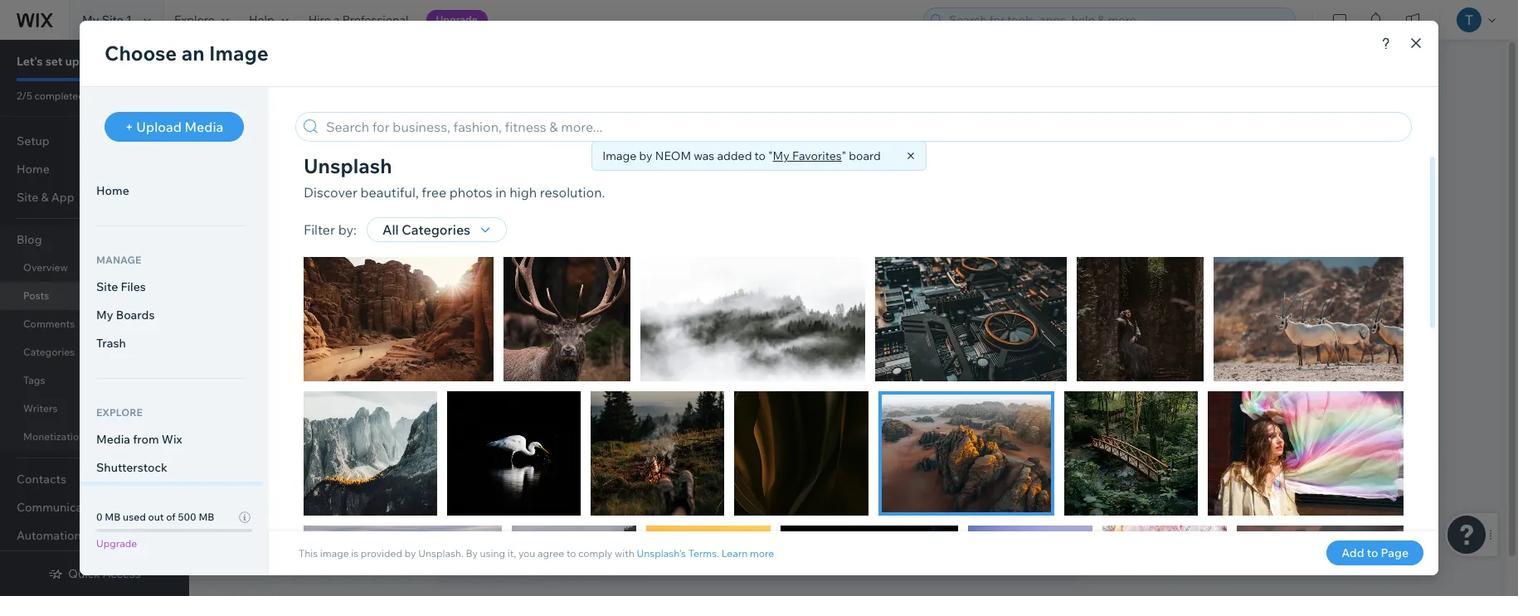 Task type: describe. For each thing, give the bounding box(es) containing it.
makeup
[[1171, 251, 1221, 268]]

overview
[[23, 261, 68, 274]]

seo
[[415, 121, 443, 138]]

upgrade button
[[426, 10, 488, 30]]

tags link
[[0, 367, 183, 395]]

sidebar element
[[0, 40, 189, 597]]

navigate
[[714, 121, 767, 138]]

Title field
[[405, 255, 683, 283]]

access
[[103, 567, 141, 582]]

overview link
[[0, 254, 183, 282]]

1 first from the top
[[609, 510, 634, 526]]

categories
[[23, 346, 75, 359]]

title
[[399, 235, 423, 249]]

publish inside to see your posts live, first publish your site. alert
[[637, 549, 682, 566]]

1 see from the top
[[489, 510, 511, 526]]

category
[[419, 174, 486, 193]]

2/5 completed
[[17, 90, 84, 102]]

1 posts from the top
[[545, 510, 579, 526]]

1 to from the top
[[471, 510, 486, 526]]

my
[[82, 12, 99, 27]]

writers
[[23, 402, 58, 415]]

Description text field
[[400, 323, 688, 437]]

blog.
[[801, 121, 832, 138]]

up
[[65, 54, 80, 69]]

readers
[[664, 121, 711, 138]]

title *
[[399, 231, 434, 250]]

preview on google
[[1096, 295, 1198, 310]]

/categories/ makeup
[[1096, 251, 1221, 268]]

blog button
[[0, 226, 183, 254]]

categories link
[[0, 339, 183, 367]]

blog
[[17, 232, 42, 247]]

hire
[[309, 12, 331, 27]]

dismiss button
[[1020, 508, 1068, 528]]

monetization link
[[0, 423, 183, 451]]

learn more link
[[835, 120, 905, 139]]

preview
[[1096, 295, 1139, 310]]

writers link
[[0, 395, 183, 423]]

sharing
[[510, 121, 556, 138]]

makeup
[[367, 90, 457, 119]]

set
[[45, 54, 63, 69]]

1 to see your posts live, first publish your site. from the top
[[471, 510, 741, 526]]

/categories/makeup
[[1107, 325, 1194, 337]]

let's
[[17, 54, 43, 69]]

setup
[[17, 134, 50, 149]]

1
[[126, 12, 132, 27]]

your inside makeup set the seo and social sharing images and help readers navigate your blog. learn more
[[770, 121, 798, 138]]

monetization
[[23, 431, 85, 443]]

social
[[472, 121, 507, 138]]

makeup set the seo and social sharing images and help readers navigate your blog. learn more
[[367, 90, 905, 138]]



Task type: vqa. For each thing, say whether or not it's contained in the screenshot.
TO SEE YOUR POSTS LIVE, FIRST PUBLISH YOUR SITE. for 'alert' containing To see your posts live, first Publish your site.
yes



Task type: locate. For each thing, give the bounding box(es) containing it.
images
[[559, 121, 604, 138]]

dismiss
[[1020, 510, 1068, 526]]

publish
[[637, 510, 682, 526], [637, 549, 682, 566]]

2 to see your posts live, first publish your site. from the top
[[471, 549, 741, 566]]

help
[[634, 121, 661, 138]]

to
[[471, 510, 486, 526], [471, 549, 486, 566]]

first
[[609, 510, 634, 526], [609, 549, 634, 566]]

1 vertical spatial see
[[489, 549, 511, 566]]

see
[[489, 510, 511, 526], [489, 549, 511, 566]]

comments link
[[0, 310, 183, 339]]

edit
[[387, 174, 416, 193]]

the
[[391, 121, 412, 138]]

set
[[367, 121, 388, 138]]

site
[[102, 12, 124, 27]]

quick access
[[68, 567, 141, 582]]

1 vertical spatial site.
[[716, 549, 741, 566]]

first inside alert
[[609, 549, 634, 566]]

1 vertical spatial first
[[609, 549, 634, 566]]

help
[[249, 12, 274, 27]]

*
[[428, 231, 434, 250]]

hire a professional link
[[299, 0, 419, 40]]

2/5
[[17, 90, 32, 102]]

Search for tools, apps, help & more... field
[[944, 8, 1290, 32]]

save button
[[1258, 90, 1328, 120]]

completed
[[35, 90, 84, 102]]

posts
[[23, 290, 49, 302]]

1 vertical spatial live,
[[582, 549, 606, 566]]

see inside alert
[[489, 549, 511, 566]]

2 live, from the top
[[582, 549, 606, 566]]

live,
[[582, 510, 606, 526], [582, 549, 606, 566]]

explore
[[174, 12, 215, 27]]

posts
[[545, 510, 579, 526], [545, 549, 579, 566]]

1 publish from the top
[[637, 510, 682, 526]]

2 and from the left
[[607, 121, 631, 138]]

tags
[[23, 374, 45, 387]]

more
[[873, 121, 905, 138]]

on
[[1141, 295, 1155, 310]]

automations link
[[0, 522, 183, 550]]

posts inside alert
[[545, 549, 579, 566]]

google
[[1158, 295, 1198, 310]]

2 see from the top
[[489, 549, 511, 566]]

1 live, from the top
[[582, 510, 606, 526]]

and right seo
[[446, 121, 469, 138]]

to see your posts live, first publish your site. alert
[[436, 540, 1083, 575]]

0 vertical spatial publish
[[637, 510, 682, 526]]

description
[[399, 303, 461, 318]]

2 to from the top
[[471, 549, 486, 566]]

to inside to see your posts live, first publish your site. alert
[[471, 549, 486, 566]]

professional
[[342, 12, 409, 27]]

help button
[[239, 0, 299, 40]]

automations
[[17, 529, 87, 544]]

upgrade
[[436, 13, 478, 26]]

cancel
[[1185, 96, 1228, 113]]

quick access button
[[48, 567, 141, 582]]

1 horizontal spatial and
[[607, 121, 631, 138]]

a
[[334, 12, 340, 27]]

2 site. from the top
[[716, 549, 741, 566]]

0 vertical spatial site.
[[716, 510, 741, 526]]

2 publish from the top
[[637, 549, 682, 566]]

setup link
[[0, 127, 183, 155]]

/categories/
[[1096, 251, 1171, 268]]

0 horizontal spatial and
[[446, 121, 469, 138]]

my site 1
[[82, 12, 132, 27]]

hire a professional
[[309, 12, 409, 27]]

to see your posts live, first publish your site. inside alert
[[471, 549, 741, 566]]

site.
[[716, 510, 741, 526], [716, 549, 741, 566]]

let's set up your blog
[[17, 54, 135, 69]]

2 first from the top
[[609, 549, 634, 566]]

1 and from the left
[[446, 121, 469, 138]]

0 vertical spatial to see your posts live, first publish your site.
[[471, 510, 741, 526]]

edit category
[[387, 174, 486, 193]]

alert containing to see your posts live, first publish your site.
[[436, 500, 1083, 535]]

learn
[[835, 121, 870, 138]]

0 vertical spatial live,
[[582, 510, 606, 526]]

0 vertical spatial first
[[609, 510, 634, 526]]

home
[[17, 162, 50, 177]]

your
[[82, 54, 107, 69], [770, 121, 798, 138], [514, 510, 542, 526], [685, 510, 713, 526], [514, 549, 542, 566], [685, 549, 713, 566]]

0 vertical spatial to
[[471, 510, 486, 526]]

0 vertical spatial see
[[489, 510, 511, 526]]

blog
[[110, 54, 135, 69]]

quick
[[68, 567, 100, 582]]

alert
[[436, 500, 1083, 535]]

your inside sidebar 'element'
[[82, 54, 107, 69]]

cancel button
[[1165, 90, 1248, 120]]

and left help
[[607, 121, 631, 138]]

live, inside alert
[[582, 549, 606, 566]]

1 vertical spatial posts
[[545, 549, 579, 566]]

save
[[1278, 96, 1308, 113]]

0 vertical spatial posts
[[545, 510, 579, 526]]

site. inside to see your posts live, first publish your site. alert
[[716, 549, 741, 566]]

1 vertical spatial to see your posts live, first publish your site.
[[471, 549, 741, 566]]

to see your posts live, first publish your site.
[[471, 510, 741, 526], [471, 549, 741, 566]]

posts link
[[0, 282, 183, 310]]

2 posts from the top
[[545, 549, 579, 566]]

1 vertical spatial to
[[471, 549, 486, 566]]

1 site. from the top
[[716, 510, 741, 526]]

1 vertical spatial publish
[[637, 549, 682, 566]]

home link
[[0, 155, 183, 183]]

comments
[[23, 318, 75, 330]]

and
[[446, 121, 469, 138], [607, 121, 631, 138]]



